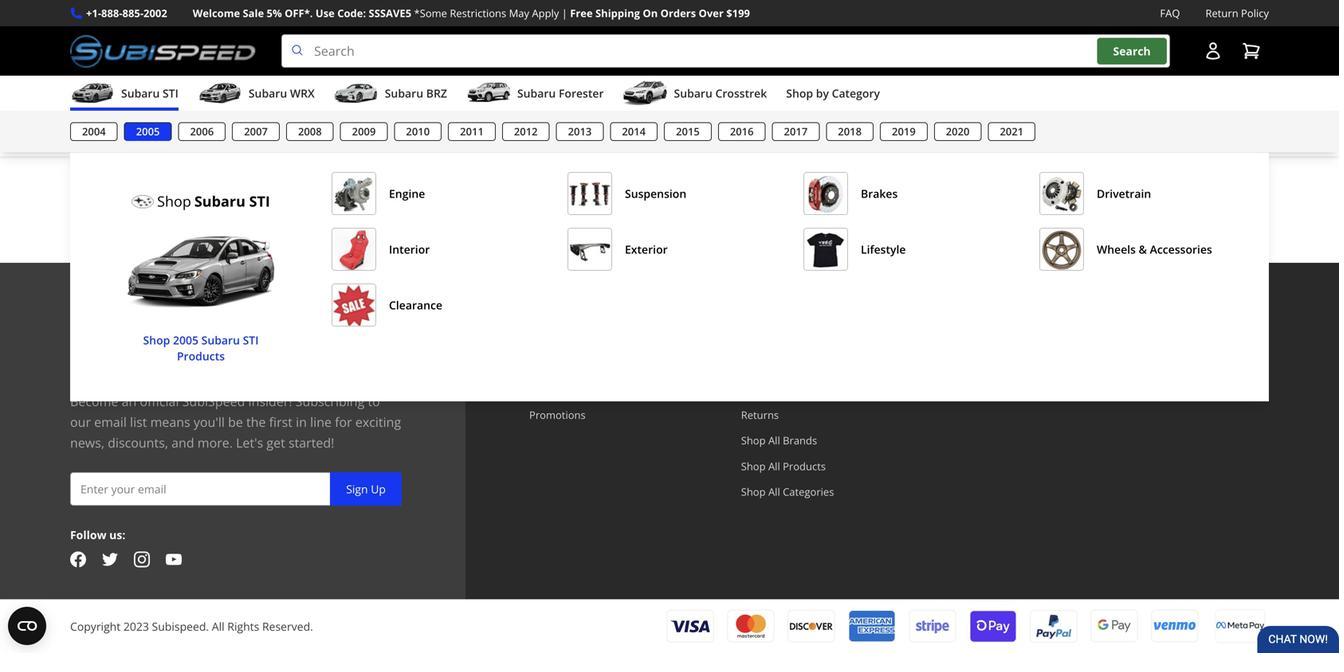 Task type: locate. For each thing, give the bounding box(es) containing it.
2023
[[123, 619, 149, 634]]

1 vertical spatial &
[[1184, 297, 1194, 314]]

1 horizontal spatial free
[[570, 6, 593, 20]]

free shipping on orders over $199
[[423, 203, 601, 218]]

brakes button
[[804, 172, 1014, 216]]

2004
[[82, 124, 106, 139]]

& right wheels
[[1139, 242, 1147, 257]]

subaru logo image
[[132, 191, 154, 213]]

from
[[1154, 203, 1179, 218]]

custom-
[[732, 203, 774, 218]]

hub
[[1244, 203, 1264, 218]]

search vehicle image
[[820, 146, 836, 162]]

interior link
[[332, 228, 542, 272]]

2 subispeed logo image from the top
[[70, 295, 256, 329]]

shop for shop subaru sti
[[157, 192, 191, 211]]

search inside search your vehicle shop custom-fit parts to take your vehicle to the next level
[[767, 179, 809, 196]]

2009 button
[[340, 122, 388, 141]]

1 horizontal spatial the
[[935, 203, 952, 218]]

use
[[316, 6, 335, 20]]

0 vertical spatial &
[[1139, 242, 1147, 257]]

parts
[[788, 203, 815, 218]]

newsletter
[[70, 353, 177, 379]]

orders right on
[[512, 203, 547, 218]]

2 orders from the left
[[1117, 203, 1151, 218]]

stripe image
[[909, 610, 957, 644]]

shop top suspension upgrades, mods, and accessories for your subaru from top brands like fortune auto, bc racing, kw, and more! image
[[568, 173, 612, 216]]

0 horizontal spatial &
[[1139, 242, 1147, 257]]

a collage of action shots of vehicles image
[[0, 0, 1339, 120]]

& for accessories
[[1139, 242, 1147, 257]]

all left brands on the bottom right of the page
[[769, 434, 780, 448]]

0 vertical spatial the
[[935, 203, 952, 218]]

all
[[1096, 179, 1111, 196], [769, 434, 780, 448], [769, 459, 780, 474], [769, 485, 780, 500], [212, 619, 225, 634]]

1 horizontal spatial &
[[1184, 297, 1194, 314]]

interior
[[389, 242, 430, 257]]

to down every
[[258, 221, 269, 236]]

one
[[1130, 179, 1155, 196]]

and for all
[[1053, 203, 1073, 218]]

returns link
[[741, 408, 834, 422]]

wheels & accessories button
[[1040, 228, 1250, 272]]

categories
[[783, 485, 834, 500]]

2011 button
[[448, 122, 496, 141]]

+1-888-885-2002 link
[[86, 5, 167, 22]]

sti up the 2005 'dropdown button' at the top left
[[163, 86, 178, 101]]

engine button
[[332, 172, 542, 216]]

shop down shop all products
[[741, 485, 766, 500]]

2017 button
[[772, 122, 820, 141]]

subispeed logo image
[[70, 34, 256, 68], [70, 295, 256, 329]]

2015 button
[[664, 122, 712, 141]]

& inside button
[[1139, 242, 1147, 257]]

0 vertical spatial subispeed logo image
[[70, 34, 256, 68]]

shop all categories link
[[741, 485, 834, 500]]

and inside the all in one place track and view all orders from one central hub
[[1053, 203, 1073, 218]]

1 vertical spatial subispeed logo image
[[70, 295, 256, 329]]

subaru inside "dropdown button"
[[249, 86, 287, 101]]

subaru left the "brz"
[[385, 86, 423, 101]]

shop all categories
[[741, 485, 834, 500]]

2017
[[784, 124, 808, 139]]

shipping
[[596, 6, 640, 20]]

free right |
[[570, 6, 593, 20]]

subaru up the other
[[194, 192, 245, 211]]

to inside "become an official subispeed insider! subscribing to our email list means you'll be the first in line for exciting news, discounts, and more. let's get started!"
[[368, 393, 380, 410]]

shop all your interior upgrades, mods, and accessories for your subaru from top brands like olm, nrg, sparco, oem jdm subaru parts, and more image
[[332, 229, 376, 272]]

a subaru wrx thumbnail image image
[[198, 81, 242, 105]]

returns
[[741, 408, 779, 422]]

policy
[[1241, 6, 1269, 20]]

2016 button
[[718, 122, 766, 141]]

main element
[[0, 76, 1339, 402]]

Enter your email text field
[[70, 473, 402, 506]]

888-
[[101, 6, 122, 20]]

to left take at the top right of the page
[[817, 203, 828, 218]]

every
[[244, 203, 272, 218]]

0 horizontal spatial $199
[[575, 203, 601, 218]]

subaru for subaru forester
[[517, 86, 556, 101]]

shop jdm and domestic 1, 2, or 3 piece wheels for your subaru from top brands like advan, volk, weds sport, apex race wheels, and more! image
[[1040, 229, 1084, 272]]

0 horizontal spatial orders
[[512, 203, 547, 218]]

subaru up 2015
[[674, 86, 713, 101]]

subispeed logo image down '2002'
[[70, 34, 256, 68]]

0 horizontal spatial the
[[246, 414, 266, 431]]

subaru for subaru brz
[[385, 86, 423, 101]]

products up subispeed
[[177, 349, 225, 364]]

clearance button
[[332, 284, 542, 328]]

and up explore
[[176, 203, 196, 218]]

all left in
[[1096, 179, 1111, 196]]

subaru inside shop 2005 subaru sti products
[[201, 333, 240, 348]]

track
[[1022, 203, 1050, 218]]

all left rights
[[212, 619, 225, 634]]

0 vertical spatial search
[[1113, 43, 1151, 59]]

2013 button
[[556, 122, 604, 141]]

shop down "returns"
[[741, 434, 766, 448]]

subispeed.
[[152, 619, 209, 634]]

compliance
[[1197, 297, 1269, 314]]

2011
[[460, 124, 484, 139]]

subaru up 2012
[[517, 86, 556, 101]]

over
[[699, 6, 724, 20]]

mastercard image
[[727, 610, 775, 644]]

started!
[[289, 435, 334, 452]]

1 orders from the left
[[512, 203, 547, 218]]

1 horizontal spatial orders
[[1117, 203, 1151, 218]]

venmo image
[[1151, 610, 1199, 644]]

shop for shop by category
[[786, 86, 813, 101]]

sti left time
[[249, 192, 270, 211]]

level
[[829, 221, 852, 236]]

subaru left wrx
[[249, 86, 287, 101]]

2015
[[676, 124, 700, 139]]

1 vertical spatial $199
[[575, 203, 601, 218]]

shop inside dropdown button
[[786, 86, 813, 101]]

1 horizontal spatial 2005
[[173, 333, 199, 348]]

1 vertical spatial 2005
[[173, 333, 199, 348]]

search inside search button
[[1113, 43, 1151, 59]]

discover image
[[788, 610, 836, 644]]

sssave5
[[369, 6, 412, 20]]

welcome
[[193, 6, 240, 20]]

orders down "drivetrain"
[[1117, 203, 1151, 218]]

search input field
[[282, 34, 1170, 68]]

& right legal
[[1184, 297, 1194, 314]]

visa image
[[667, 610, 714, 644]]

0 vertical spatial free
[[570, 6, 593, 20]]

search for search your vehicle shop custom-fit parts to take your vehicle to the next level
[[767, 179, 809, 196]]

sti inside dropdown button
[[163, 86, 178, 101]]

products up categories
[[783, 459, 826, 474]]

all down shop all brands
[[769, 459, 780, 474]]

clearance
[[389, 298, 443, 313]]

shipping
[[449, 203, 493, 218]]

2012
[[514, 124, 538, 139]]

get
[[72, 203, 90, 218]]

2021 button
[[988, 122, 1036, 141]]

search
[[1113, 43, 1151, 59], [767, 179, 809, 196]]

1 vertical spatial the
[[246, 414, 266, 431]]

open widget image
[[8, 608, 46, 646]]

button image
[[1204, 42, 1223, 61]]

all in one image
[[1135, 146, 1151, 162]]

shop up explore
[[157, 192, 191, 211]]

2008 button
[[286, 122, 334, 141]]

the right vehicle at the top of the page
[[935, 203, 952, 218]]

googlepay image
[[1091, 610, 1139, 644]]

the right be
[[246, 414, 266, 431]]

and left view
[[1053, 203, 1073, 218]]

2005 up official
[[173, 333, 199, 348]]

2005
[[136, 124, 160, 139], [173, 333, 199, 348]]

means
[[150, 414, 190, 431]]

copyright 2023 subispeed. all rights reserved.
[[70, 619, 313, 634]]

0 vertical spatial products
[[177, 349, 225, 364]]

to up exciting
[[368, 393, 380, 410]]

return policy
[[1206, 6, 1269, 20]]

free down engine at the left of page
[[423, 203, 446, 218]]

+1-888-885-2002
[[86, 6, 167, 20]]

forester
[[559, 86, 604, 101]]

2005 down subaru sti
[[136, 124, 160, 139]]

0 vertical spatial sti
[[163, 86, 178, 101]]

2019
[[892, 124, 916, 139]]

subaru forester button
[[466, 79, 604, 111]]

2005 button
[[124, 122, 172, 141]]

drivetrain for your subaru. if you're looking for a clutch replacement or upgrade, fuel lines, flex fuel conversion look here for all your drivetrain needs for your subaru image
[[1040, 173, 1084, 216]]

faq link
[[1160, 5, 1180, 22]]

1 vertical spatial products
[[783, 459, 826, 474]]

2020
[[946, 124, 970, 139]]

1 vertical spatial search
[[767, 179, 809, 196]]

orders inside the all in one place track and view all orders from one central hub
[[1117, 203, 1151, 218]]

the
[[935, 203, 952, 218], [246, 414, 266, 431]]

lifestyle button
[[804, 228, 1014, 272]]

orders
[[512, 203, 547, 218], [1117, 203, 1151, 218]]

and down the means
[[172, 435, 194, 452]]

shop for shop 2005 subaru sti products
[[143, 333, 170, 348]]

0 horizontal spatial products
[[177, 349, 225, 364]]

sti up the insider!
[[243, 333, 259, 348]]

and inside exclusive rewards get exclusive offers and rewards every time you shop! plus, explore other ways to earn
[[176, 203, 196, 218]]

shop inside shop 2005 subaru sti products
[[143, 333, 170, 348]]

subaru up the 2005 'dropdown button' at the top left
[[121, 86, 160, 101]]

category
[[832, 86, 880, 101]]

subispeed logo image up shop 2005 subaru sti products
[[70, 295, 256, 329]]

2005 inside shop 2005 subaru sti products
[[173, 333, 199, 348]]

2007 button
[[232, 122, 280, 141]]

2 vertical spatial sti
[[243, 333, 259, 348]]

youtube logo image
[[166, 552, 182, 568]]

shop left custom-
[[703, 203, 729, 218]]

and inside "become an official subispeed insider! subscribing to our email list means you'll be the first in line for exciting news, discounts, and more. let's get started!"
[[172, 435, 194, 452]]

1 horizontal spatial search
[[1113, 43, 1151, 59]]

0 vertical spatial 2005
[[136, 124, 160, 139]]

0 horizontal spatial 2005
[[136, 124, 160, 139]]

shop down shop all brands
[[741, 459, 766, 474]]

shop left by
[[786, 86, 813, 101]]

&
[[1139, 242, 1147, 257], [1184, 297, 1194, 314]]

and for exclusive
[[176, 203, 196, 218]]

rights
[[227, 619, 259, 634]]

1 horizontal spatial $199
[[727, 6, 750, 20]]

0 horizontal spatial search
[[767, 179, 809, 196]]

a subaru crosstrek thumbnail image image
[[623, 81, 668, 105]]

shop up newsletter at the left of page
[[143, 333, 170, 348]]

shop all brands link
[[741, 434, 834, 448]]

subaru crosstrek
[[674, 86, 767, 101]]

all down shop all products
[[769, 485, 780, 500]]

subaru up subispeed
[[201, 333, 240, 348]]

0 horizontal spatial free
[[423, 203, 446, 218]]

2006 button
[[178, 122, 226, 141]]

1 vertical spatial free
[[423, 203, 446, 218]]

drivetrain button
[[1040, 172, 1250, 216]]

on
[[643, 6, 658, 20]]

exclusive
[[93, 203, 140, 218]]

shop inside search your vehicle shop custom-fit parts to take your vehicle to the next level
[[703, 203, 729, 218]]

shop all products link
[[741, 459, 834, 474]]

subaru for subaru sti
[[121, 86, 160, 101]]



Task type: vqa. For each thing, say whether or not it's contained in the screenshot.
Apply
yes



Task type: describe. For each thing, give the bounding box(es) containing it.
shop 2005 subaru sti products button
[[121, 333, 281, 364]]

subaru wrx button
[[198, 79, 315, 111]]

brakes link
[[804, 172, 1014, 216]]

shop for shop all brands
[[741, 434, 766, 448]]

0 vertical spatial $199
[[727, 6, 750, 20]]

paypal image
[[1030, 610, 1078, 644]]

get
[[267, 435, 285, 452]]

to right vehicle at the top of the page
[[922, 203, 932, 218]]

1 horizontal spatial products
[[783, 459, 826, 474]]

accessories
[[1150, 242, 1213, 257]]

clearance link
[[332, 284, 542, 328]]

earn
[[272, 221, 295, 236]]

in
[[296, 414, 307, 431]]

the inside "become an official subispeed insider! subscribing to our email list means you'll be the first in line for exciting news, discounts, and more. let's get started!"
[[246, 414, 266, 431]]

your
[[856, 203, 880, 218]]

shoppay image
[[970, 610, 1017, 644]]

may
[[509, 6, 529, 20]]

instagram logo image
[[134, 552, 150, 568]]

suspension link
[[568, 172, 778, 216]]

brz
[[426, 86, 447, 101]]

you
[[302, 203, 321, 218]]

our
[[70, 414, 91, 431]]

email
[[94, 414, 127, 431]]

drivetrain
[[1097, 186, 1151, 201]]

shop for shop all categories
[[741, 485, 766, 500]]

for
[[335, 414, 352, 431]]

vehicle
[[844, 179, 888, 196]]

apply
[[532, 6, 559, 20]]

brands
[[783, 434, 817, 448]]

2007
[[244, 124, 268, 139]]

shop by category
[[786, 86, 880, 101]]

by
[[816, 86, 829, 101]]

next
[[803, 221, 826, 236]]

news,
[[70, 435, 104, 452]]

shop all brands
[[741, 434, 817, 448]]

1 subispeed logo image from the top
[[70, 34, 256, 68]]

2005 inside 'dropdown button'
[[136, 124, 160, 139]]

follow
[[70, 528, 106, 543]]

a subaru sti thumbnail image image
[[70, 81, 115, 105]]

all for products
[[769, 459, 780, 474]]

subaru for subaru wrx
[[249, 86, 287, 101]]

a subaru brz thumbnail image image
[[334, 81, 379, 105]]

interior button
[[332, 228, 542, 272]]

brakes and brake accessories for your subaru from top brands like stoptech, power stop, hawk, stillen, and more! image
[[804, 173, 848, 216]]

subaru sti element
[[0, 111, 1339, 402]]

amex image
[[848, 610, 896, 644]]

metapay image
[[1217, 623, 1264, 631]]

products inside shop 2005 subaru sti products
[[177, 349, 225, 364]]

up
[[371, 482, 386, 497]]

list
[[130, 414, 147, 431]]

wheels & accessories
[[1097, 242, 1213, 257]]

*some
[[414, 6, 447, 20]]

shop lifestlye accessories like t shirts, sweatshirts, waterbottles, lanyards, phone cases, and more for your subaru lifestyle. image
[[804, 229, 848, 272]]

legal & compliance
[[1149, 297, 1269, 314]]

all inside the all in one place track and view all orders from one central hub
[[1096, 179, 1111, 196]]

facebook logo image
[[70, 552, 86, 568]]

2010 button
[[394, 122, 442, 141]]

in
[[1114, 179, 1126, 196]]

all for categories
[[769, 485, 780, 500]]

1 vertical spatial sti
[[249, 192, 270, 211]]

& for compliance
[[1184, 297, 1194, 314]]

from body kits, front lips, to tail lights, headlights, and more shop top exterior brands for your subaru from maxton design, olm, subispeed, apr, valenti, and more image
[[568, 229, 612, 272]]

a subaru forester thumbnail image image
[[466, 81, 511, 105]]

all for brands
[[769, 434, 780, 448]]

sign up
[[346, 482, 386, 497]]

2008
[[298, 124, 322, 139]]

twitter logo image
[[102, 552, 118, 568]]

official
[[140, 393, 179, 410]]

sign up button
[[330, 473, 402, 506]]

|
[[562, 6, 568, 20]]

a subaru sti image
[[121, 213, 281, 333]]

wheels
[[1097, 242, 1136, 257]]

sti inside shop 2005 subaru sti products
[[243, 333, 259, 348]]

5%
[[267, 6, 282, 20]]

take
[[831, 203, 853, 218]]

welcome sale 5% off*. use code: sssave5 *some restrictions may apply | free shipping on orders over $199
[[193, 6, 750, 20]]

place
[[1159, 179, 1191, 196]]

subaru sti
[[121, 86, 178, 101]]

shop subaru sti
[[157, 192, 270, 211]]

subaru for subaru crosstrek
[[674, 86, 713, 101]]

2021
[[1000, 124, 1024, 139]]

become
[[70, 393, 118, 410]]

fit
[[774, 203, 785, 218]]

more.
[[198, 435, 233, 452]]

all in one place track and view all orders from one central hub
[[1022, 179, 1264, 218]]

shop engine car parts and accessories for your subaru from top brands like cobb, iag, perrin, factionfab, grimmspeed, and more! image
[[332, 173, 376, 216]]

on
[[496, 203, 509, 218]]

view
[[1076, 203, 1099, 218]]

search button
[[1098, 38, 1167, 64]]

search for search
[[1113, 43, 1151, 59]]

2010
[[406, 124, 430, 139]]

return policy link
[[1206, 5, 1269, 22]]

exterior link
[[568, 228, 778, 272]]

shop for shop all products
[[741, 459, 766, 474]]

wrx
[[290, 86, 315, 101]]

shop clearance items for big savings for your subaru on subispeed image
[[332, 285, 376, 328]]

2006
[[190, 124, 214, 139]]

2009
[[352, 124, 376, 139]]

to inside exclusive rewards get exclusive offers and rewards every time you shop! plus, explore other ways to earn
[[258, 221, 269, 236]]

rewards image
[[188, 146, 204, 162]]

2002
[[144, 6, 167, 20]]

sale
[[243, 6, 264, 20]]

exclusive rewards get exclusive offers and rewards every time you shop! plus, explore other ways to earn
[[72, 179, 321, 236]]

code:
[[337, 6, 366, 20]]

central
[[1205, 203, 1241, 218]]

the inside search your vehicle shop custom-fit parts to take your vehicle to the next level
[[935, 203, 952, 218]]

2014 button
[[610, 122, 658, 141]]

2019 button
[[880, 122, 928, 141]]

your
[[812, 179, 841, 196]]

shop 2005 subaru sti products link
[[121, 333, 281, 364]]

subaru brz
[[385, 86, 447, 101]]

shipping image
[[504, 146, 520, 162]]

us:
[[109, 528, 125, 543]]

engine link
[[332, 172, 542, 216]]



